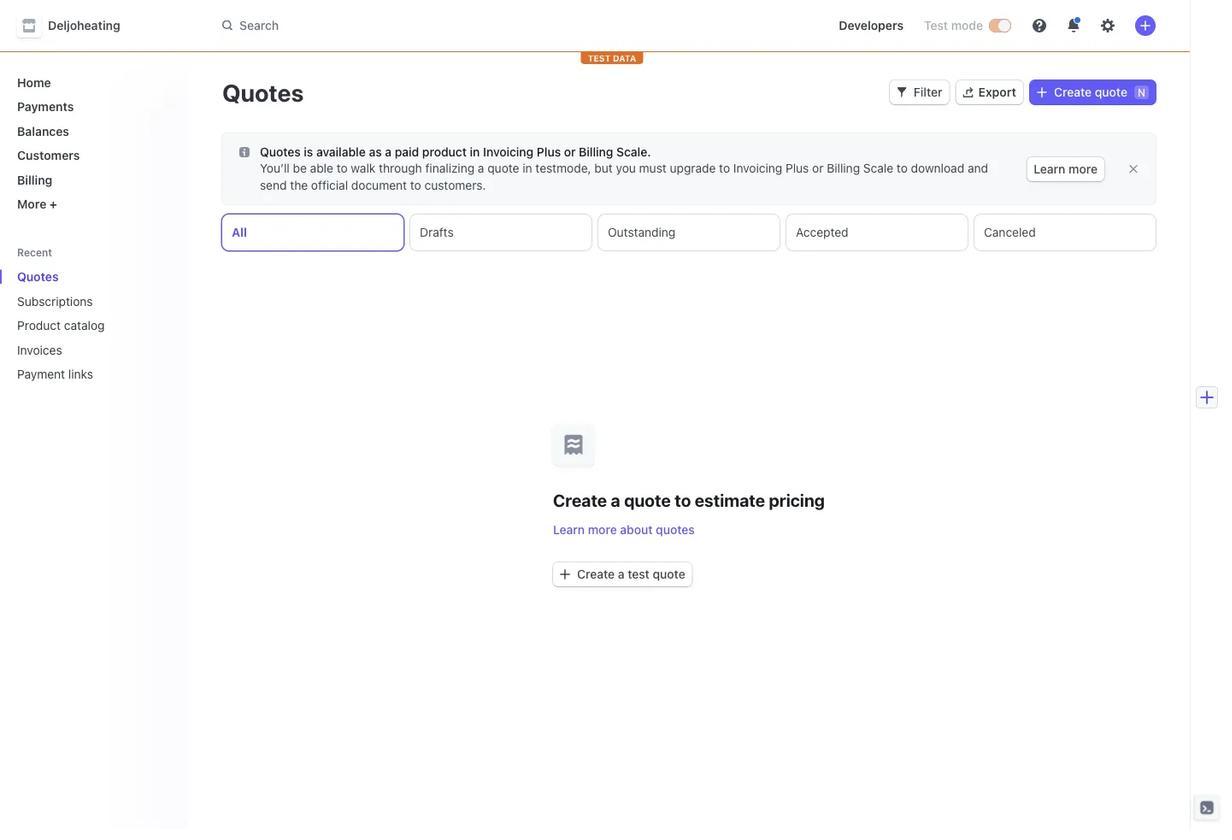 Task type: vqa. For each thing, say whether or not it's contained in the screenshot.
THE SUBSCRIPTIONS Link
yes



Task type: locate. For each thing, give the bounding box(es) containing it.
billing up more +
[[17, 173, 52, 187]]

n
[[1138, 86, 1145, 98]]

quote right the test at the right of page
[[653, 567, 685, 581]]

a left the test at the right of page
[[618, 567, 624, 581]]

notifications image
[[1067, 19, 1080, 32]]

1 horizontal spatial svg image
[[560, 569, 570, 579]]

or
[[564, 145, 576, 159], [812, 161, 824, 175]]

invoicing right upgrade
[[733, 161, 782, 175]]

walk
[[351, 161, 376, 175]]

estimate
[[695, 490, 765, 510]]

0 horizontal spatial billing
[[17, 173, 52, 187]]

product
[[17, 318, 61, 333]]

or left scale
[[812, 161, 824, 175]]

1 vertical spatial or
[[812, 161, 824, 175]]

quotes is available as a paid product in invoicing plus or billing scale. you'll be able to walk through finalizing a quote in testmode, but you must upgrade to invoicing plus or billing scale to download and send the official document to customers.
[[260, 145, 988, 192]]

1 vertical spatial learn
[[553, 522, 585, 537]]

tab list
[[222, 215, 1156, 250]]

outstanding
[[608, 225, 676, 239]]

finalizing
[[425, 161, 475, 175]]

create a quote to estimate pricing
[[553, 490, 825, 510]]

payment
[[17, 367, 65, 381]]

a
[[385, 145, 392, 159], [478, 161, 484, 175], [611, 490, 620, 510], [618, 567, 624, 581]]

canceled
[[984, 225, 1036, 239]]

pricing
[[769, 490, 825, 510]]

billing left scale
[[827, 161, 860, 175]]

2 horizontal spatial svg image
[[1037, 87, 1047, 98]]

invoices
[[17, 343, 62, 357]]

learn more link
[[1027, 157, 1104, 181]]

product
[[422, 145, 467, 159]]

and
[[968, 161, 988, 175]]

able
[[310, 161, 333, 175]]

create down the notifications icon
[[1054, 85, 1092, 99]]

plus up testmode,
[[537, 145, 561, 159]]

quote right finalizing
[[487, 161, 519, 175]]

search
[[239, 18, 279, 32]]

1 vertical spatial more
[[588, 522, 617, 537]]

2 vertical spatial svg image
[[560, 569, 570, 579]]

0 horizontal spatial more
[[588, 522, 617, 537]]

recent
[[17, 246, 52, 258]]

filter button
[[890, 80, 949, 104]]

paid
[[395, 145, 419, 159]]

billing up but
[[579, 145, 613, 159]]

svg image
[[1037, 87, 1047, 98], [239, 147, 250, 157], [560, 569, 570, 579]]

canceled button
[[974, 215, 1156, 250]]

in up finalizing
[[470, 145, 480, 159]]

test mode
[[924, 18, 983, 32]]

create left the test at the right of page
[[577, 567, 615, 581]]

is
[[304, 145, 313, 159]]

quotes down the search
[[222, 78, 304, 106]]

billing inside core navigation links element
[[17, 173, 52, 187]]

1 vertical spatial in
[[523, 161, 532, 175]]

Search text field
[[212, 10, 694, 41]]

settings image
[[1101, 19, 1115, 32]]

quotes
[[222, 78, 304, 106], [260, 145, 301, 159], [17, 270, 59, 284]]

to
[[337, 161, 348, 175], [719, 161, 730, 175], [897, 161, 908, 175], [410, 178, 421, 192], [675, 490, 691, 510]]

testmode,
[[535, 161, 591, 175]]

svg image left is
[[239, 147, 250, 157]]

learn for learn more about quotes
[[553, 522, 585, 537]]

0 vertical spatial svg image
[[1037, 87, 1047, 98]]

plus
[[537, 145, 561, 159], [786, 161, 809, 175]]

customers link
[[10, 141, 174, 169]]

0 horizontal spatial or
[[564, 145, 576, 159]]

learn up canceled button on the top
[[1034, 162, 1065, 176]]

developers link
[[832, 12, 910, 39]]

0 horizontal spatial plus
[[537, 145, 561, 159]]

1 vertical spatial quotes
[[260, 145, 301, 159]]

filter
[[914, 85, 942, 99]]

recent element
[[0, 263, 188, 388]]

product catalog link
[[10, 312, 150, 339]]

learn
[[1034, 162, 1065, 176], [553, 522, 585, 537]]

0 horizontal spatial learn
[[553, 522, 585, 537]]

upgrade
[[670, 161, 716, 175]]

subscriptions
[[17, 294, 93, 308]]

billing
[[579, 145, 613, 159], [827, 161, 860, 175], [17, 173, 52, 187]]

catalog
[[64, 318, 105, 333]]

1 vertical spatial svg image
[[239, 147, 250, 157]]

scale
[[863, 161, 893, 175]]

1 horizontal spatial more
[[1069, 162, 1098, 176]]

0 vertical spatial invoicing
[[483, 145, 534, 159]]

learn left about
[[553, 522, 585, 537]]

core navigation links element
[[10, 68, 174, 218]]

1 vertical spatial create
[[553, 490, 607, 510]]

customers.
[[424, 178, 486, 192]]

0 horizontal spatial in
[[470, 145, 480, 159]]

help image
[[1033, 19, 1046, 32]]

available
[[316, 145, 366, 159]]

to down the "through"
[[410, 178, 421, 192]]

create
[[1054, 85, 1092, 99], [553, 490, 607, 510], [577, 567, 615, 581]]

quotes inside "recent" element
[[17, 270, 59, 284]]

outstanding button
[[598, 215, 780, 250]]

plus up accepted
[[786, 161, 809, 175]]

in left testmode,
[[523, 161, 532, 175]]

payment links
[[17, 367, 93, 381]]

0 vertical spatial quotes
[[222, 78, 304, 106]]

0 vertical spatial learn
[[1034, 162, 1065, 176]]

links
[[68, 367, 93, 381]]

0 vertical spatial more
[[1069, 162, 1098, 176]]

accepted
[[796, 225, 848, 239]]

2 vertical spatial quotes
[[17, 270, 59, 284]]

more up canceled button on the top
[[1069, 162, 1098, 176]]

home link
[[10, 68, 174, 96]]

mode
[[951, 18, 983, 32]]

more
[[1069, 162, 1098, 176], [588, 522, 617, 537]]

subscriptions link
[[10, 287, 150, 315]]

test
[[628, 567, 650, 581]]

more +
[[17, 197, 57, 211]]

1 horizontal spatial invoicing
[[733, 161, 782, 175]]

svg image inside create a test quote link
[[560, 569, 570, 579]]

svg image right the export
[[1037, 87, 1047, 98]]

0 vertical spatial create
[[1054, 85, 1092, 99]]

document
[[351, 178, 407, 192]]

home
[[17, 75, 51, 89]]

quote left n
[[1095, 85, 1127, 99]]

or up testmode,
[[564, 145, 576, 159]]

more left about
[[588, 522, 617, 537]]

invoicing up customers.
[[483, 145, 534, 159]]

more
[[17, 197, 46, 211]]

1 horizontal spatial learn
[[1034, 162, 1065, 176]]

all button
[[222, 215, 403, 250]]

product catalog
[[17, 318, 105, 333]]

svg image left create a test quote
[[560, 569, 570, 579]]

in
[[470, 145, 480, 159], [523, 161, 532, 175]]

quote
[[1095, 85, 1127, 99], [487, 161, 519, 175], [624, 490, 671, 510], [653, 567, 685, 581]]

1 horizontal spatial in
[[523, 161, 532, 175]]

recent navigation links element
[[0, 245, 188, 388]]

to right scale
[[897, 161, 908, 175]]

test data
[[588, 53, 636, 63]]

quotes inside quotes is available as a paid product in invoicing plus or billing scale. you'll be able to walk through finalizing a quote in testmode, but you must upgrade to invoicing plus or billing scale to download and send the official document to customers.
[[260, 145, 301, 159]]

export
[[978, 85, 1016, 99]]

quotes down recent
[[17, 270, 59, 284]]

create for create a test quote
[[577, 567, 615, 581]]

to up quotes
[[675, 490, 691, 510]]

2 vertical spatial create
[[577, 567, 615, 581]]

payments
[[17, 100, 74, 114]]

create up learn more about quotes
[[553, 490, 607, 510]]

1 vertical spatial plus
[[786, 161, 809, 175]]

quotes up you'll
[[260, 145, 301, 159]]



Task type: describe. For each thing, give the bounding box(es) containing it.
balances link
[[10, 117, 174, 145]]

learn for learn more
[[1034, 162, 1065, 176]]

+
[[50, 197, 57, 211]]

but
[[594, 161, 613, 175]]

learn more
[[1034, 162, 1098, 176]]

you'll
[[260, 161, 290, 175]]

test
[[924, 18, 948, 32]]

to right upgrade
[[719, 161, 730, 175]]

create a test quote link
[[553, 562, 692, 586]]

be
[[293, 161, 307, 175]]

data
[[613, 53, 636, 63]]

invoices link
[[10, 336, 150, 364]]

0 horizontal spatial svg image
[[239, 147, 250, 157]]

learn more about quotes link
[[553, 522, 695, 537]]

send
[[260, 178, 287, 192]]

tab list containing all
[[222, 215, 1156, 250]]

as
[[369, 145, 382, 159]]

svg image
[[897, 87, 907, 98]]

a up learn more about quotes link
[[611, 490, 620, 510]]

more for learn more about quotes
[[588, 522, 617, 537]]

drafts
[[420, 225, 454, 239]]

test
[[588, 53, 611, 63]]

payments link
[[10, 93, 174, 121]]

official
[[311, 178, 348, 192]]

create a test quote
[[577, 567, 685, 581]]

deljoheating button
[[17, 14, 137, 38]]

2 horizontal spatial billing
[[827, 161, 860, 175]]

Search search field
[[212, 10, 694, 41]]

a right as
[[385, 145, 392, 159]]

deljoheating
[[48, 18, 120, 32]]

download
[[911, 161, 964, 175]]

scale.
[[616, 145, 651, 159]]

0 vertical spatial plus
[[537, 145, 561, 159]]

the
[[290, 178, 308, 192]]

create for create a quote to estimate pricing
[[553, 490, 607, 510]]

export button
[[956, 80, 1023, 104]]

quotes
[[656, 522, 695, 537]]

to down available at the left
[[337, 161, 348, 175]]

create for create quote
[[1054, 85, 1092, 99]]

drafts button
[[410, 215, 592, 250]]

create quote
[[1054, 85, 1127, 99]]

must
[[639, 161, 667, 175]]

0 horizontal spatial invoicing
[[483, 145, 534, 159]]

1 vertical spatial invoicing
[[733, 161, 782, 175]]

0 vertical spatial in
[[470, 145, 480, 159]]

about
[[620, 522, 653, 537]]

balances
[[17, 124, 69, 138]]

you
[[616, 161, 636, 175]]

quote inside quotes is available as a paid product in invoicing plus or billing scale. you'll be able to walk through finalizing a quote in testmode, but you must upgrade to invoicing plus or billing scale to download and send the official document to customers.
[[487, 161, 519, 175]]

1 horizontal spatial plus
[[786, 161, 809, 175]]

customers
[[17, 148, 80, 162]]

more for learn more
[[1069, 162, 1098, 176]]

developers
[[839, 18, 904, 32]]

1 horizontal spatial or
[[812, 161, 824, 175]]

a up customers.
[[478, 161, 484, 175]]

quote up about
[[624, 490, 671, 510]]

learn more about quotes
[[553, 522, 695, 537]]

1 horizontal spatial billing
[[579, 145, 613, 159]]

payment links link
[[10, 360, 150, 388]]

all
[[232, 225, 247, 239]]

accepted button
[[786, 215, 968, 250]]

billing link
[[10, 166, 174, 194]]

0 vertical spatial or
[[564, 145, 576, 159]]

through
[[379, 161, 422, 175]]

quotes link
[[10, 263, 150, 291]]



